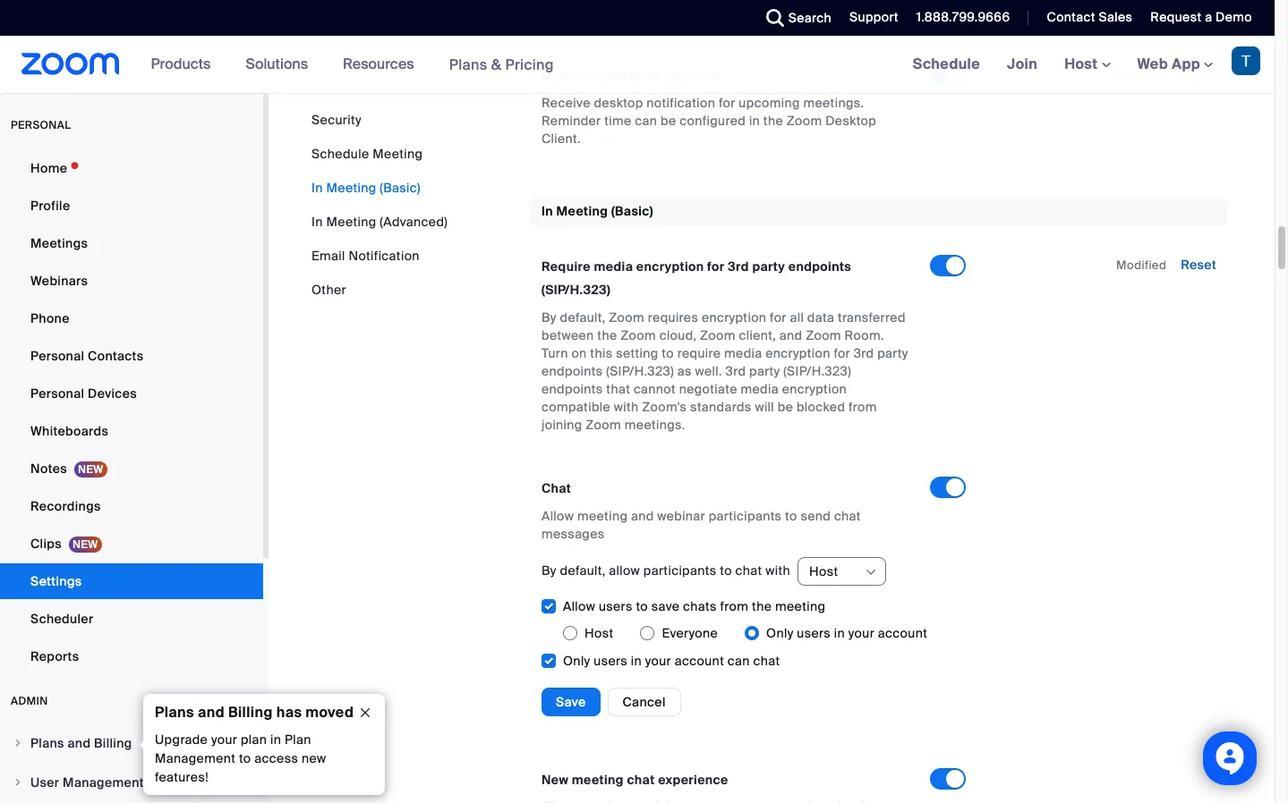 Task type: locate. For each thing, give the bounding box(es) containing it.
0 horizontal spatial billing
[[94, 736, 132, 752]]

encryption
[[636, 259, 704, 275], [702, 310, 767, 326], [766, 345, 831, 362], [782, 381, 847, 397]]

0 vertical spatial (basic)
[[380, 180, 421, 196]]

cancel button
[[607, 688, 681, 717]]

billing up the plan
[[228, 704, 273, 723]]

the down upcoming
[[764, 113, 783, 129]]

0 vertical spatial meetings.
[[803, 95, 864, 111]]

default, down the 'messages'
[[560, 563, 606, 579]]

by down the 'messages'
[[542, 563, 557, 579]]

meetings. up desktop
[[803, 95, 864, 111]]

negotiate
[[679, 381, 738, 397]]

in meeting (basic) down schedule meeting link
[[312, 180, 421, 196]]

plans
[[449, 55, 488, 74], [155, 704, 194, 723], [30, 736, 64, 752]]

personal for personal contacts
[[30, 348, 84, 364]]

1 vertical spatial right image
[[13, 778, 23, 789]]

participants inside allow meeting and webinar participants to send chat messages
[[709, 508, 782, 525]]

resources
[[343, 55, 414, 73]]

account down everyone
[[675, 653, 724, 670]]

1 reset button from the top
[[1181, 66, 1217, 82]]

contacts
[[88, 348, 144, 364]]

resources button
[[343, 36, 422, 93]]

1 vertical spatial reset button
[[1181, 257, 1217, 273]]

meeting for new meeting chat experience
[[572, 773, 624, 789]]

meeting up in meeting (basic) link
[[373, 146, 423, 162]]

media
[[594, 259, 633, 275], [724, 345, 762, 362], [741, 381, 779, 397]]

phone link
[[0, 301, 263, 337]]

0 vertical spatial plans
[[449, 55, 488, 74]]

plans up user
[[30, 736, 64, 752]]

your down 'show options' "image"
[[849, 626, 875, 642]]

with inside by default, zoom requires encryption for all data transferred between the zoom cloud, zoom client, and zoom room. turn on this setting to require media encryption for 3rd party endpoints (sip/h.323) as well.  3rd party (sip/h.323) endpoints that cannot negotiate media encryption compatible with zoom's standards will be blocked from joining zoom meetings.
[[614, 399, 639, 415]]

1 horizontal spatial (basic)
[[611, 204, 653, 220]]

in
[[749, 113, 760, 129], [834, 626, 845, 642], [631, 653, 642, 670], [270, 732, 281, 748]]

from right blocked
[[849, 399, 877, 415]]

admin
[[11, 695, 48, 709]]

personal down phone
[[30, 348, 84, 364]]

0 horizontal spatial can
[[635, 113, 657, 129]]

3rd down room.
[[854, 345, 874, 362]]

host down contact sales
[[1065, 55, 1102, 73]]

0 vertical spatial media
[[594, 259, 633, 275]]

banner
[[0, 36, 1275, 94]]

1 vertical spatial account
[[675, 653, 724, 670]]

allow up the 'messages'
[[542, 508, 574, 525]]

default, inside by default, zoom requires encryption for all data transferred between the zoom cloud, zoom client, and zoom room. turn on this setting to require media encryption for 3rd party endpoints (sip/h.323) as well.  3rd party (sip/h.323) endpoints that cannot negotiate media encryption compatible with zoom's standards will be blocked from joining zoom meetings.
[[560, 310, 606, 326]]

your inside allow users to save chats from the meeting option group
[[849, 626, 875, 642]]

billing inside menu item
[[94, 736, 132, 752]]

email notification link
[[312, 248, 420, 264]]

your left the plan
[[211, 732, 237, 748]]

account inside allow users to save chats from the meeting option group
[[878, 626, 928, 642]]

1 vertical spatial from
[[720, 599, 749, 615]]

access
[[254, 751, 298, 767]]

in meeting (basic) link
[[312, 180, 421, 196]]

0 vertical spatial users
[[599, 599, 633, 615]]

for up require
[[707, 259, 725, 275]]

in up email
[[312, 214, 323, 230]]

3rd
[[728, 259, 749, 275], [854, 345, 874, 362], [726, 363, 746, 379]]

0 vertical spatial participants
[[709, 508, 782, 525]]

2 vertical spatial users
[[594, 653, 628, 670]]

join link
[[994, 36, 1051, 93]]

default,
[[560, 310, 606, 326], [560, 563, 606, 579]]

1 default, from the top
[[560, 310, 606, 326]]

in down schedule meeting link
[[312, 180, 323, 196]]

plans & pricing link
[[449, 55, 554, 74], [449, 55, 554, 74]]

can
[[635, 113, 657, 129], [728, 653, 750, 670]]

1 horizontal spatial your
[[645, 653, 671, 670]]

1 vertical spatial by
[[542, 563, 557, 579]]

meeting for in meeting (basic) link
[[326, 180, 377, 196]]

in meeting (basic) up require
[[542, 204, 653, 220]]

(sip/h.323) down require
[[542, 282, 611, 298]]

0 horizontal spatial schedule
[[312, 146, 369, 162]]

webinars link
[[0, 263, 263, 299]]

in up require
[[542, 204, 553, 220]]

whiteboards link
[[0, 414, 263, 449]]

can inside "receive desktop notification for upcoming meetings. reminder time can be configured in the zoom desktop client."
[[635, 113, 657, 129]]

moved
[[306, 704, 354, 723]]

schedule inside 'meetings' navigation
[[913, 55, 980, 73]]

other link
[[312, 282, 346, 298]]

0 horizontal spatial only
[[563, 653, 590, 670]]

reset button
[[1181, 66, 1217, 82], [1181, 257, 1217, 273]]

schedule
[[913, 55, 980, 73], [312, 146, 369, 162]]

cancel
[[623, 695, 666, 711]]

(basic)
[[380, 180, 421, 196], [611, 204, 653, 220]]

meeting down schedule meeting link
[[326, 180, 377, 196]]

solutions button
[[246, 36, 316, 93]]

1 vertical spatial plans
[[155, 704, 194, 723]]

from up allow users to save chats from the meeting option group
[[720, 599, 749, 615]]

personal contacts
[[30, 348, 144, 364]]

1 vertical spatial only
[[563, 653, 590, 670]]

endpoints up compatible
[[542, 381, 603, 397]]

2 vertical spatial media
[[741, 381, 779, 397]]

party down room.
[[878, 345, 908, 362]]

right image down admin
[[13, 739, 23, 749]]

0 horizontal spatial plans
[[30, 736, 64, 752]]

1 vertical spatial your
[[645, 653, 671, 670]]

0 vertical spatial default,
[[560, 310, 606, 326]]

plans & pricing
[[449, 55, 554, 74]]

1 vertical spatial media
[[724, 345, 762, 362]]

modified inside in meeting (basic) element
[[1116, 258, 1167, 273]]

plans up upgrade
[[155, 704, 194, 723]]

only for only users in your account can chat
[[563, 653, 590, 670]]

room.
[[845, 328, 884, 344]]

1 horizontal spatial with
[[766, 563, 791, 579]]

account
[[878, 626, 928, 642], [675, 653, 724, 670]]

can down allow users to save chats from the meeting option group
[[728, 653, 750, 670]]

1 by from the top
[[542, 310, 557, 326]]

plans and billing menu item
[[0, 727, 263, 765]]

zoom inside "receive desktop notification for upcoming meetings. reminder time can be configured in the zoom desktop client."
[[787, 113, 822, 129]]

in
[[312, 180, 323, 196], [542, 204, 553, 220], [312, 214, 323, 230]]

2 horizontal spatial host
[[1065, 55, 1102, 73]]

plans inside product information navigation
[[449, 55, 488, 74]]

by up between
[[542, 310, 557, 326]]

1 reset from the top
[[1181, 66, 1217, 82]]

and down all
[[780, 328, 803, 344]]

media inside require media encryption for 3rd party endpoints (sip/h.323)
[[594, 259, 633, 275]]

2 reset button from the top
[[1181, 257, 1217, 273]]

for up configured
[[719, 95, 736, 111]]

host button left 'show options' "image"
[[809, 559, 863, 585]]

be inside by default, zoom requires encryption for all data transferred between the zoom cloud, zoom client, and zoom room. turn on this setting to require media encryption for 3rd party endpoints (sip/h.323) as well.  3rd party (sip/h.323) endpoints that cannot negotiate media encryption compatible with zoom's standards will be blocked from joining zoom meetings.
[[778, 399, 793, 415]]

encryption up requires
[[636, 259, 704, 275]]

0 vertical spatial can
[[635, 113, 657, 129]]

1 horizontal spatial only
[[766, 626, 794, 642]]

1 vertical spatial host
[[809, 564, 838, 580]]

meeting up require
[[556, 204, 608, 220]]

zoom
[[787, 113, 822, 129], [609, 310, 645, 326], [621, 328, 656, 344], [700, 328, 736, 344], [806, 328, 841, 344], [586, 417, 621, 433]]

endpoints down "on"
[[542, 363, 603, 379]]

0 vertical spatial host
[[1065, 55, 1102, 73]]

your inside upgrade your plan in plan management to access new features!
[[211, 732, 237, 748]]

to inside by default, zoom requires encryption for all data transferred between the zoom cloud, zoom client, and zoom room. turn on this setting to require media encryption for 3rd party endpoints (sip/h.323) as well.  3rd party (sip/h.323) endpoints that cannot negotiate media encryption compatible with zoom's standards will be blocked from joining zoom meetings.
[[662, 345, 674, 362]]

a
[[1205, 9, 1213, 25]]

reminder
[[664, 68, 721, 84]]

0 vertical spatial only
[[766, 626, 794, 642]]

meeting inside allow meeting and webinar participants to send chat messages
[[577, 508, 628, 525]]

0 vertical spatial management
[[155, 751, 236, 767]]

2 default, from the top
[[560, 563, 606, 579]]

0 vertical spatial right image
[[13, 739, 23, 749]]

participants right webinar
[[709, 508, 782, 525]]

scheduler link
[[0, 602, 263, 637]]

1 personal from the top
[[30, 348, 84, 364]]

the up this
[[597, 328, 617, 344]]

1 vertical spatial management
[[63, 775, 144, 791]]

from inside by default, zoom requires encryption for all data transferred between the zoom cloud, zoom client, and zoom room. turn on this setting to require media encryption for 3rd party endpoints (sip/h.323) as well.  3rd party (sip/h.323) endpoints that cannot negotiate media encryption compatible with zoom's standards will be blocked from joining zoom meetings.
[[849, 399, 877, 415]]

1 vertical spatial host button
[[809, 559, 863, 585]]

with
[[614, 399, 639, 415], [766, 563, 791, 579]]

profile
[[30, 198, 70, 214]]

0 vertical spatial be
[[661, 113, 676, 129]]

1 vertical spatial in meeting (basic)
[[542, 204, 653, 220]]

zoom logo image
[[21, 53, 120, 75]]

schedule down 1.888.799.9666
[[913, 55, 980, 73]]

participants up allow users to save chats from the meeting
[[644, 563, 717, 579]]

be right will
[[778, 399, 793, 415]]

2 by from the top
[[542, 563, 557, 579]]

whiteboards
[[30, 423, 108, 440]]

be down the notification
[[661, 113, 676, 129]]

meetings. down zoom's
[[625, 417, 685, 433]]

0 horizontal spatial host button
[[809, 559, 863, 585]]

between
[[542, 328, 594, 344]]

1 vertical spatial reset
[[1181, 257, 1217, 273]]

in meeting (basic) element
[[531, 198, 1227, 804]]

party up will
[[749, 363, 780, 379]]

with down that
[[614, 399, 639, 415]]

to down the plan
[[239, 751, 251, 767]]

chat down allow users to save chats from the meeting option group
[[753, 653, 780, 670]]

users inside option group
[[797, 626, 831, 642]]

0 horizontal spatial be
[[661, 113, 676, 129]]

reset for 2nd reset 'button' from the bottom
[[1181, 66, 1217, 82]]

profile link
[[0, 188, 263, 224]]

and inside menu item
[[68, 736, 91, 752]]

1 horizontal spatial host button
[[1065, 55, 1111, 73]]

1 horizontal spatial in meeting (basic)
[[542, 204, 653, 220]]

modified for reset 'button' inside the in meeting (basic) element
[[1116, 258, 1167, 273]]

2 horizontal spatial plans
[[449, 55, 488, 74]]

host button down contact sales
[[1065, 55, 1111, 73]]

by for by default, allow participants to chat with
[[542, 563, 557, 579]]

your down everyone
[[645, 653, 671, 670]]

to inside allow meeting and webinar participants to send chat messages
[[785, 508, 797, 525]]

3rd right well.
[[726, 363, 746, 379]]

1 horizontal spatial plans
[[155, 704, 194, 723]]

2 reset from the top
[[1181, 257, 1217, 273]]

account down 'show options' "image"
[[878, 626, 928, 642]]

configured
[[680, 113, 746, 129]]

1 horizontal spatial schedule
[[913, 55, 980, 73]]

meeting right new
[[572, 773, 624, 789]]

1 vertical spatial with
[[766, 563, 791, 579]]

for inside "receive desktop notification for upcoming meetings. reminder time can be configured in the zoom desktop client."
[[719, 95, 736, 111]]

2 right image from the top
[[13, 778, 23, 789]]

meeting up email notification link
[[326, 214, 377, 230]]

right image left user
[[13, 778, 23, 789]]

to
[[662, 345, 674, 362], [785, 508, 797, 525], [720, 563, 732, 579], [636, 599, 648, 615], [239, 751, 251, 767]]

only
[[766, 626, 794, 642], [563, 653, 590, 670]]

0 vertical spatial host button
[[1065, 55, 1111, 73]]

1 horizontal spatial can
[[728, 653, 750, 670]]

plans for plans and billing
[[30, 736, 64, 752]]

billing up user management menu item
[[94, 736, 132, 752]]

close image
[[351, 705, 380, 722]]

host left 'show options' "image"
[[809, 564, 838, 580]]

2 vertical spatial plans
[[30, 736, 64, 752]]

home link
[[0, 150, 263, 186]]

reports link
[[0, 639, 263, 675]]

products button
[[151, 36, 219, 93]]

personal devices link
[[0, 376, 263, 412]]

right image
[[13, 739, 23, 749], [13, 778, 23, 789]]

zoom's
[[642, 399, 687, 415]]

2 horizontal spatial your
[[849, 626, 875, 642]]

0 vertical spatial allow
[[542, 508, 574, 525]]

party up client,
[[752, 259, 785, 275]]

plans and billing has moved tooltip
[[139, 695, 385, 796]]

host inside allow users to save chats from the meeting option group
[[585, 626, 614, 642]]

1 horizontal spatial account
[[878, 626, 928, 642]]

receive desktop notification for upcoming meetings. reminder time can be configured in the zoom desktop client.
[[542, 95, 877, 147]]

1 vertical spatial modified
[[1116, 258, 1167, 273]]

experience
[[658, 773, 728, 789]]

chats
[[683, 599, 717, 615]]

1 vertical spatial (basic)
[[611, 204, 653, 220]]

all
[[790, 310, 804, 326]]

1 vertical spatial schedule
[[312, 146, 369, 162]]

by inside by default, zoom requires encryption for all data transferred between the zoom cloud, zoom client, and zoom room. turn on this setting to require media encryption for 3rd party endpoints (sip/h.323) as well.  3rd party (sip/h.323) endpoints that cannot negotiate media encryption compatible with zoom's standards will be blocked from joining zoom meetings.
[[542, 310, 557, 326]]

personal for personal devices
[[30, 386, 84, 402]]

recordings
[[30, 499, 101, 515]]

endpoints up data
[[789, 259, 852, 275]]

1 vertical spatial billing
[[94, 736, 132, 752]]

1 modified from the top
[[1116, 67, 1167, 82]]

reset inside in meeting (basic) element
[[1181, 257, 1217, 273]]

plans and billing
[[30, 736, 132, 752]]

0 vertical spatial party
[[752, 259, 785, 275]]

1 vertical spatial allow
[[563, 599, 596, 615]]

modified for 2nd reset 'button' from the bottom
[[1116, 67, 1167, 82]]

with up allow users to save chats from the meeting option group
[[766, 563, 791, 579]]

0 horizontal spatial management
[[63, 775, 144, 791]]

schedule down the security
[[312, 146, 369, 162]]

2 vertical spatial host
[[585, 626, 614, 642]]

1 vertical spatial personal
[[30, 386, 84, 402]]

allow down the 'messages'
[[563, 599, 596, 615]]

plans inside menu item
[[30, 736, 64, 752]]

personal up whiteboards
[[30, 386, 84, 402]]

1 horizontal spatial be
[[778, 399, 793, 415]]

2 modified from the top
[[1116, 258, 1167, 273]]

plans inside tooltip
[[155, 704, 194, 723]]

1 horizontal spatial billing
[[228, 704, 273, 723]]

1 horizontal spatial management
[[155, 751, 236, 767]]

personal contacts link
[[0, 338, 263, 374]]

0 vertical spatial with
[[614, 399, 639, 415]]

meeting up the desktop
[[609, 68, 661, 84]]

party
[[752, 259, 785, 275], [878, 345, 908, 362], [749, 363, 780, 379]]

reminder
[[542, 113, 601, 129]]

(advanced)
[[380, 214, 448, 230]]

0 vertical spatial account
[[878, 626, 928, 642]]

0 horizontal spatial your
[[211, 732, 237, 748]]

schedule for schedule meeting
[[312, 146, 369, 162]]

billing inside tooltip
[[228, 704, 273, 723]]

billing
[[228, 704, 273, 723], [94, 736, 132, 752]]

notification
[[647, 95, 716, 111]]

encryption inside require media encryption for 3rd party endpoints (sip/h.323)
[[636, 259, 704, 275]]

host down allow
[[585, 626, 614, 642]]

0 vertical spatial from
[[849, 399, 877, 415]]

0 horizontal spatial (basic)
[[380, 180, 421, 196]]

meeting up the 'messages'
[[577, 508, 628, 525]]

menu item
[[0, 802, 263, 804]]

management up features!
[[155, 751, 236, 767]]

contact sales link up 'meetings' navigation
[[1047, 9, 1133, 25]]

1 horizontal spatial host
[[809, 564, 838, 580]]

upcoming
[[542, 68, 606, 84]]

join
[[1007, 55, 1038, 73]]

host button inside 'meetings' navigation
[[1065, 55, 1111, 73]]

menu bar
[[312, 111, 448, 299]]

for left all
[[770, 310, 787, 326]]

0 vertical spatial modified
[[1116, 67, 1167, 82]]

users
[[599, 599, 633, 615], [797, 626, 831, 642], [594, 653, 628, 670]]

2 personal from the top
[[30, 386, 84, 402]]

media right require
[[594, 259, 633, 275]]

app
[[1172, 55, 1201, 73]]

0 vertical spatial endpoints
[[789, 259, 852, 275]]

and inside by default, zoom requires encryption for all data transferred between the zoom cloud, zoom client, and zoom room. turn on this setting to require media encryption for 3rd party endpoints (sip/h.323) as well.  3rd party (sip/h.323) endpoints that cannot negotiate media encryption compatible with zoom's standards will be blocked from joining zoom meetings.
[[780, 328, 803, 344]]

0 horizontal spatial meetings.
[[625, 417, 685, 433]]

0 vertical spatial by
[[542, 310, 557, 326]]

and up upgrade
[[198, 704, 225, 723]]

and up user management
[[68, 736, 91, 752]]

0 vertical spatial the
[[764, 113, 783, 129]]

the up allow users to save chats from the meeting option group
[[752, 599, 772, 615]]

can right 'time'
[[635, 113, 657, 129]]

0 horizontal spatial with
[[614, 399, 639, 415]]

0 vertical spatial reset button
[[1181, 66, 1217, 82]]

be inside "receive desktop notification for upcoming meetings. reminder time can be configured in the zoom desktop client."
[[661, 113, 676, 129]]

for down room.
[[834, 345, 851, 362]]

3rd up client,
[[728, 259, 749, 275]]

1 right image from the top
[[13, 739, 23, 749]]

allow inside allow meeting and webinar participants to send chat messages
[[542, 508, 574, 525]]

webinar
[[657, 508, 706, 525]]

in for in meeting (advanced) link
[[312, 214, 323, 230]]

web
[[1138, 55, 1168, 73]]

1 vertical spatial can
[[728, 653, 750, 670]]

1 vertical spatial be
[[778, 399, 793, 415]]

reset
[[1181, 66, 1217, 82], [1181, 257, 1217, 273]]

setting
[[616, 345, 659, 362]]

0 vertical spatial your
[[849, 626, 875, 642]]

media up will
[[741, 381, 779, 397]]

0 horizontal spatial account
[[675, 653, 724, 670]]

and left webinar
[[631, 508, 654, 525]]

0 vertical spatial in meeting (basic)
[[312, 180, 421, 196]]

right image inside plans and billing menu item
[[13, 739, 23, 749]]

0 horizontal spatial in meeting (basic)
[[312, 180, 421, 196]]

chat right the send
[[834, 508, 861, 525]]

1.888.799.9666 button up schedule link
[[917, 9, 1010, 25]]

this
[[590, 345, 613, 362]]

default, up between
[[560, 310, 606, 326]]

modified
[[1116, 67, 1167, 82], [1116, 258, 1167, 273]]

(sip/h.323)
[[542, 282, 611, 298], [606, 363, 674, 379], [784, 363, 851, 379]]

endpoints inside require media encryption for 3rd party endpoints (sip/h.323)
[[789, 259, 852, 275]]

only inside allow users to save chats from the meeting option group
[[766, 626, 794, 642]]

1 horizontal spatial from
[[849, 399, 877, 415]]

0 vertical spatial schedule
[[913, 55, 980, 73]]

media down client,
[[724, 345, 762, 362]]

plans for plans and billing has moved
[[155, 704, 194, 723]]

1 horizontal spatial meetings.
[[803, 95, 864, 111]]

0 vertical spatial 3rd
[[728, 259, 749, 275]]

on
[[572, 345, 587, 362]]

client.
[[542, 131, 581, 147]]

show options image
[[864, 566, 878, 580]]

desktop
[[826, 113, 877, 129]]

plans left &
[[449, 55, 488, 74]]

2 vertical spatial your
[[211, 732, 237, 748]]

1 vertical spatial default,
[[560, 563, 606, 579]]

0 horizontal spatial host
[[585, 626, 614, 642]]

to left the send
[[785, 508, 797, 525]]

0 vertical spatial reset
[[1181, 66, 1217, 82]]

to down cloud,
[[662, 345, 674, 362]]

right image inside user management menu item
[[13, 778, 23, 789]]

management down 'plans and billing'
[[63, 775, 144, 791]]

0 vertical spatial personal
[[30, 348, 84, 364]]



Task type: vqa. For each thing, say whether or not it's contained in the screenshot.
the bottommost LATO
no



Task type: describe. For each thing, give the bounding box(es) containing it.
1 vertical spatial participants
[[644, 563, 717, 579]]

billing for plans and billing has moved
[[228, 704, 273, 723]]

well.
[[695, 363, 722, 379]]

schedule link
[[899, 36, 994, 93]]

save
[[556, 695, 586, 711]]

new meeting chat experience
[[542, 773, 728, 789]]

your for only users in your account can chat
[[645, 653, 671, 670]]

allow for allow meeting and webinar participants to send chat messages
[[542, 508, 574, 525]]

contact
[[1047, 9, 1096, 25]]

allow for allow users to save chats from the meeting
[[563, 599, 596, 615]]

plan
[[285, 732, 311, 748]]

product information navigation
[[138, 36, 568, 94]]

schedule meeting link
[[312, 146, 423, 162]]

users for allow users to save chats from the meeting
[[599, 599, 633, 615]]

devices
[[88, 386, 137, 402]]

pricing
[[505, 55, 554, 74]]

personal menu menu
[[0, 150, 263, 677]]

has
[[276, 704, 302, 723]]

meetings. inside by default, zoom requires encryption for all data transferred between the zoom cloud, zoom client, and zoom room. turn on this setting to require media encryption for 3rd party endpoints (sip/h.323) as well.  3rd party (sip/h.323) endpoints that cannot negotiate media encryption compatible with zoom's standards will be blocked from joining zoom meetings.
[[625, 417, 685, 433]]

billing for plans and billing
[[94, 736, 132, 752]]

allow users to save chats from the meeting option group
[[563, 619, 930, 648]]

in meeting (basic) inside menu bar
[[312, 180, 421, 196]]

profile picture image
[[1232, 47, 1261, 75]]

as
[[678, 363, 692, 379]]

upgrade
[[155, 732, 208, 748]]

search button
[[753, 0, 836, 36]]

reset button inside in meeting (basic) element
[[1181, 257, 1217, 273]]

in meeting (advanced)
[[312, 214, 448, 230]]

reset for reset 'button' inside the in meeting (basic) element
[[1181, 257, 1217, 273]]

meeting for upcoming meeting reminder
[[609, 68, 661, 84]]

new
[[542, 773, 569, 789]]

encryption up blocked
[[782, 381, 847, 397]]

user management
[[30, 775, 144, 791]]

meetings
[[30, 235, 88, 252]]

and inside allow meeting and webinar participants to send chat messages
[[631, 508, 654, 525]]

plans for plans & pricing
[[449, 55, 488, 74]]

allow
[[609, 563, 640, 579]]

meeting up the only users in your account
[[775, 599, 826, 615]]

encryption down all
[[766, 345, 831, 362]]

meeting for schedule meeting link
[[373, 146, 423, 162]]

scheduler
[[30, 611, 93, 628]]

(sip/h.323) inside require media encryption for 3rd party endpoints (sip/h.323)
[[542, 282, 611, 298]]

1 vertical spatial 3rd
[[854, 345, 874, 362]]

1 vertical spatial endpoints
[[542, 363, 603, 379]]

chat left the experience
[[627, 773, 655, 789]]

2 vertical spatial 3rd
[[726, 363, 746, 379]]

party inside require media encryption for 3rd party endpoints (sip/h.323)
[[752, 259, 785, 275]]

menu bar containing security
[[312, 111, 448, 299]]

management inside upgrade your plan in plan management to access new features!
[[155, 751, 236, 767]]

notification
[[349, 248, 420, 264]]

solutions
[[246, 55, 308, 73]]

turn
[[542, 345, 568, 362]]

clips
[[30, 536, 62, 552]]

save button
[[542, 688, 600, 717]]

right image for user
[[13, 778, 23, 789]]

chat up allow users to save chats from the meeting option group
[[736, 563, 762, 579]]

schedule for schedule
[[913, 55, 980, 73]]

search
[[789, 10, 832, 26]]

0 horizontal spatial from
[[720, 599, 749, 615]]

everyone
[[662, 626, 718, 642]]

upcoming
[[739, 95, 800, 111]]

joining
[[542, 417, 583, 433]]

user management menu item
[[0, 766, 263, 800]]

host button inside in meeting (basic) element
[[809, 559, 863, 585]]

require
[[677, 345, 721, 362]]

by default, zoom requires encryption for all data transferred between the zoom cloud, zoom client, and zoom room. turn on this setting to require media encryption for 3rd party endpoints (sip/h.323) as well.  3rd party (sip/h.323) endpoints that cannot negotiate media encryption compatible with zoom's standards will be blocked from joining zoom meetings.
[[542, 310, 908, 433]]

management inside menu item
[[63, 775, 144, 791]]

the inside "receive desktop notification for upcoming meetings. reminder time can be configured in the zoom desktop client."
[[764, 113, 783, 129]]

new
[[302, 751, 326, 767]]

account for only users in your account can chat
[[675, 653, 724, 670]]

by default, allow participants to chat with
[[542, 563, 791, 579]]

receive
[[542, 95, 591, 111]]

phone
[[30, 311, 70, 327]]

2 vertical spatial party
[[749, 363, 780, 379]]

encryption up client,
[[702, 310, 767, 326]]

personal devices
[[30, 386, 137, 402]]

that
[[606, 381, 630, 397]]

client,
[[739, 328, 776, 344]]

the inside by default, zoom requires encryption for all data transferred between the zoom cloud, zoom client, and zoom room. turn on this setting to require media encryption for 3rd party endpoints (sip/h.323) as well.  3rd party (sip/h.323) endpoints that cannot negotiate media encryption compatible with zoom's standards will be blocked from joining zoom meetings.
[[597, 328, 617, 344]]

and inside tooltip
[[198, 704, 225, 723]]

for inside require media encryption for 3rd party endpoints (sip/h.323)
[[707, 259, 725, 275]]

home
[[30, 160, 67, 176]]

to up allow users to save chats from the meeting
[[720, 563, 732, 579]]

default, for allow
[[560, 563, 606, 579]]

to inside upgrade your plan in plan management to access new features!
[[239, 751, 251, 767]]

plans and billing has moved
[[155, 704, 354, 723]]

send
[[801, 508, 831, 525]]

meetings link
[[0, 226, 263, 261]]

in inside upgrade your plan in plan management to access new features!
[[270, 732, 281, 748]]

in meeting (advanced) link
[[312, 214, 448, 230]]

chat inside allow meeting and webinar participants to send chat messages
[[834, 508, 861, 525]]

request a demo
[[1151, 9, 1253, 25]]

allow meeting and webinar participants to send chat messages
[[542, 508, 861, 542]]

meetings navigation
[[899, 36, 1275, 94]]

time
[[604, 113, 632, 129]]

in inside option group
[[834, 626, 845, 642]]

account for only users in your account
[[878, 626, 928, 642]]

request
[[1151, 9, 1202, 25]]

1 vertical spatial party
[[878, 345, 908, 362]]

only users in your account can chat
[[563, 653, 780, 670]]

to left save
[[636, 599, 648, 615]]

right image for plans
[[13, 739, 23, 749]]

data
[[807, 310, 835, 326]]

personal
[[11, 118, 71, 133]]

cloud,
[[660, 328, 697, 344]]

meeting for in meeting (advanced) link
[[326, 214, 377, 230]]

in for in meeting (basic) link
[[312, 180, 323, 196]]

desktop
[[594, 95, 643, 111]]

only for only users in your account
[[766, 626, 794, 642]]

users for only users in your account
[[797, 626, 831, 642]]

meeting for allow meeting and webinar participants to send chat messages
[[577, 508, 628, 525]]

(sip/h.323) down setting
[[606, 363, 674, 379]]

2 vertical spatial endpoints
[[542, 381, 603, 397]]

meetings. inside "receive desktop notification for upcoming meetings. reminder time can be configured in the zoom desktop client."
[[803, 95, 864, 111]]

can inside in meeting (basic) element
[[728, 653, 750, 670]]

by for by default, zoom requires encryption for all data transferred between the zoom cloud, zoom client, and zoom room. turn on this setting to require media encryption for 3rd party endpoints (sip/h.323) as well.  3rd party (sip/h.323) endpoints that cannot negotiate media encryption compatible with zoom's standards will be blocked from joining zoom meetings.
[[542, 310, 557, 326]]

contact sales link up join
[[1034, 0, 1137, 36]]

settings link
[[0, 564, 263, 600]]

recordings link
[[0, 489, 263, 525]]

compatible
[[542, 399, 611, 415]]

web app button
[[1138, 55, 1213, 73]]

require media encryption for 3rd party endpoints (sip/h.323)
[[542, 259, 852, 298]]

clips link
[[0, 526, 263, 562]]

schedule meeting
[[312, 146, 423, 162]]

1.888.799.9666 button up join
[[903, 0, 1015, 36]]

settings
[[30, 574, 82, 590]]

(sip/h.323) up blocked
[[784, 363, 851, 379]]

notes
[[30, 461, 67, 477]]

banner containing products
[[0, 36, 1275, 94]]

reports
[[30, 649, 79, 665]]

meeting inside in meeting (basic) element
[[556, 204, 608, 220]]

will
[[755, 399, 774, 415]]

(basic) inside menu bar
[[380, 180, 421, 196]]

3rd inside require media encryption for 3rd party endpoints (sip/h.323)
[[728, 259, 749, 275]]

email
[[312, 248, 345, 264]]

notes link
[[0, 451, 263, 487]]

transferred
[[838, 310, 906, 326]]

allow users to save chats from the meeting
[[563, 599, 826, 615]]

your for only users in your account
[[849, 626, 875, 642]]

host inside 'meetings' navigation
[[1065, 55, 1102, 73]]

admin menu menu
[[0, 727, 263, 804]]

sales
[[1099, 9, 1133, 25]]

users for only users in your account can chat
[[594, 653, 628, 670]]

messages
[[542, 526, 605, 542]]

plan
[[241, 732, 267, 748]]

security
[[312, 112, 362, 128]]

in inside "receive desktop notification for upcoming meetings. reminder time can be configured in the zoom desktop client."
[[749, 113, 760, 129]]

contact sales
[[1047, 9, 1133, 25]]

2 vertical spatial the
[[752, 599, 772, 615]]

other
[[312, 282, 346, 298]]

default, for zoom
[[560, 310, 606, 326]]

upcoming meeting reminder
[[542, 68, 721, 84]]



